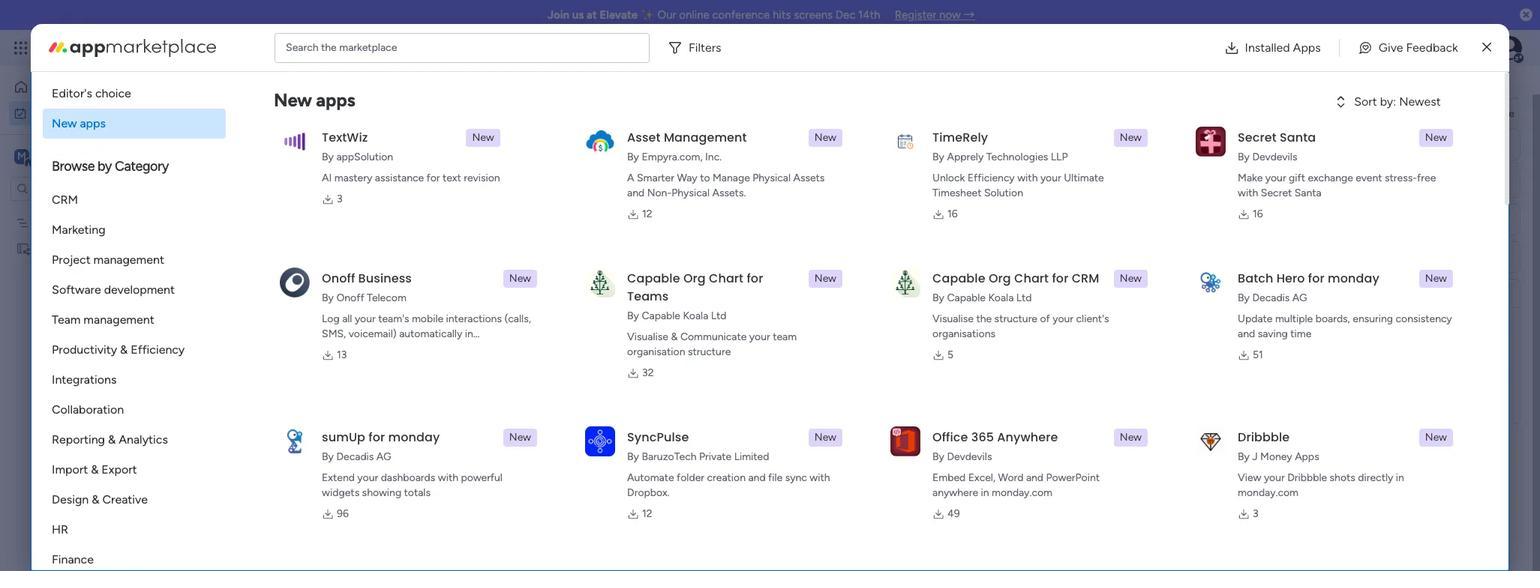 Task type: vqa. For each thing, say whether or not it's contained in the screenshot.
a
yes



Task type: locate. For each thing, give the bounding box(es) containing it.
/ right today
[[299, 268, 306, 287]]

gift
[[1289, 172, 1305, 185]]

2 vertical spatial column
[[1325, 322, 1361, 335]]

for for capable org chart for teams
[[747, 270, 763, 287]]

to right like
[[1486, 107, 1496, 120]]

1 monday.com from the left
[[992, 487, 1053, 500]]

items down the all
[[342, 326, 368, 339]]

and down a
[[627, 187, 645, 200]]

nov
[[1267, 218, 1285, 229]]

1 horizontal spatial 3
[[1253, 508, 1259, 521]]

main content containing overdue /
[[199, 36, 1539, 572]]

dribbble inside 'view your dribbble shots directly in monday.com'
[[1288, 472, 1327, 485]]

powerful
[[461, 472, 503, 485]]

1 vertical spatial management
[[93, 253, 164, 267]]

with inside unlock efficiency with your ultimate timesheet solution
[[1017, 172, 1038, 185]]

org up visualise the structure of your client's organisations
[[989, 270, 1011, 287]]

by down office
[[933, 451, 945, 464]]

santa
[[1280, 129, 1316, 146], [1295, 187, 1322, 200]]

board down time
[[1284, 350, 1311, 362]]

1 vertical spatial ag
[[376, 451, 391, 464]]

koala up communicate
[[683, 310, 708, 323]]

monday.com
[[992, 487, 1053, 500], [1238, 487, 1299, 500]]

2 vertical spatial the
[[976, 313, 992, 326]]

santa down choose on the right
[[1280, 129, 1316, 146]]

mobile
[[412, 313, 443, 326]]

automatically
[[399, 328, 462, 341]]

project
[[52, 253, 91, 267]]

0 vertical spatial ag
[[1293, 292, 1307, 305]]

first inside heading
[[1260, 350, 1281, 362]]

0 right later on the left bottom of the page
[[301, 434, 307, 447]]

1 vertical spatial monday
[[1328, 270, 1380, 287]]

by capable koala ltd for capable org chart for teams
[[627, 310, 727, 323]]

by up unlock
[[933, 151, 945, 164]]

unlock efficiency with your ultimate timesheet solution
[[933, 172, 1104, 200]]

0 right today
[[309, 272, 316, 285]]

monday
[[67, 39, 118, 56], [1328, 270, 1380, 287], [388, 429, 440, 446]]

in
[[465, 328, 473, 341], [1396, 472, 1404, 485], [981, 487, 989, 500]]

1 horizontal spatial efficiency
[[968, 172, 1015, 185]]

a
[[310, 484, 319, 503]]

0 horizontal spatial structure
[[688, 346, 731, 359]]

chart
[[709, 270, 744, 287], [1014, 270, 1049, 287]]

priority right saving
[[1290, 322, 1322, 335]]

revision
[[464, 172, 500, 185]]

main
[[35, 149, 61, 163]]

/ right later on the left bottom of the page
[[290, 430, 297, 449]]

assistance
[[375, 172, 424, 185]]

automate
[[627, 472, 674, 485]]

by up automate
[[627, 451, 639, 464]]

powerpoint
[[1046, 472, 1100, 485]]

choose the boards, columns and people you'd like to see
[[1248, 107, 1515, 120]]

priority up update
[[1257, 287, 1291, 300]]

0 vertical spatial status
[[1360, 186, 1390, 199]]

technologies
[[986, 151, 1048, 164]]

✨
[[641, 8, 655, 22]]

16 left "nov"
[[1253, 208, 1263, 221]]

to inside a smarter way to manage physical assets and non-physical assets.
[[700, 172, 710, 185]]

3 right '1'
[[337, 193, 343, 206]]

0 vertical spatial apps
[[316, 89, 355, 111]]

/ for later /
[[290, 430, 297, 449]]

by for textwiz
[[322, 151, 334, 164]]

by capable koala ltd down capable org chart for crm
[[933, 292, 1032, 305]]

efficiency up solution
[[968, 172, 1015, 185]]

text
[[443, 172, 461, 185]]

my left the board
[[35, 216, 50, 229]]

1 horizontal spatial board
[[1284, 350, 1311, 362]]

column for priority column
[[1294, 287, 1330, 300]]

1 vertical spatial in
[[1396, 472, 1404, 485]]

0 horizontal spatial by devdevils
[[933, 451, 992, 464]]

0 horizontal spatial org
[[683, 270, 706, 287]]

2 monday.com from the left
[[1238, 487, 1299, 500]]

0 vertical spatial decadis
[[1252, 292, 1290, 305]]

give feedback button
[[1346, 33, 1470, 63]]

koala for teams
[[683, 310, 708, 323]]

a
[[627, 172, 634, 185]]

16 down timesheet
[[948, 208, 958, 221]]

editor's choice
[[52, 86, 131, 101]]

ltd for crm
[[1016, 292, 1032, 305]]

1 vertical spatial 12
[[642, 508, 652, 521]]

chart for crm
[[1014, 270, 1049, 287]]

1 vertical spatial by devdevils
[[933, 451, 992, 464]]

decadis for sumup
[[336, 451, 374, 464]]

by up the ai
[[322, 151, 334, 164]]

board inside the first board heading
[[1284, 350, 1311, 362]]

(calls,
[[504, 313, 531, 326]]

board
[[58, 242, 86, 255], [1284, 350, 1311, 362]]

decadis down batch
[[1252, 292, 1290, 305]]

productivity & efficiency
[[52, 343, 185, 357]]

2 vertical spatial in
[[981, 487, 989, 500]]

1 horizontal spatial by capable koala ltd
[[933, 292, 1032, 305]]

0 vertical spatial 3
[[337, 193, 343, 206]]

first right shareable board icon
[[35, 242, 56, 255]]

1 horizontal spatial in
[[981, 487, 989, 500]]

by for syncpulse
[[627, 451, 639, 464]]

sort
[[1354, 95, 1377, 109]]

0 vertical spatial ltd
[[1016, 292, 1032, 305]]

apps image
[[1376, 41, 1391, 56]]

my inside my work button
[[33, 106, 47, 119]]

/ for overdue /
[[314, 187, 321, 206]]

conference
[[712, 8, 770, 22]]

by left the j
[[1238, 451, 1250, 464]]

1 16 from the left
[[948, 208, 958, 221]]

jacob simon image
[[1498, 36, 1522, 60]]

excel,
[[968, 472, 996, 485]]

items up extend
[[310, 434, 336, 447]]

view
[[1238, 472, 1262, 485]]

0 horizontal spatial to
[[700, 172, 710, 185]]

0 horizontal spatial by capable koala ltd
[[627, 310, 727, 323]]

16 for timerely
[[948, 208, 958, 221]]

with inside automate folder creation and file sync with dropbox.
[[810, 472, 830, 485]]

first board
[[35, 242, 86, 255], [1260, 350, 1311, 362]]

1 vertical spatial physical
[[672, 187, 710, 200]]

by for dribbble
[[1238, 451, 1250, 464]]

0 horizontal spatial 16
[[948, 208, 958, 221]]

& for communicate
[[671, 331, 678, 344]]

log all your team's mobile interactions (calls, sms, voicemail) automatically in monday.com!
[[322, 313, 531, 356]]

give
[[1379, 40, 1403, 54]]

1 horizontal spatial org
[[989, 270, 1011, 287]]

12 down dropbox.
[[642, 508, 652, 521]]

dapulse x slim image
[[1482, 39, 1491, 57]]

boards, right 'multiple' at bottom right
[[1316, 313, 1350, 326]]

apps left 1 icon
[[1293, 40, 1321, 54]]

& inside visualise & communicate your team organisation structure
[[671, 331, 678, 344]]

1 vertical spatial santa
[[1295, 187, 1322, 200]]

& down the team management
[[120, 343, 128, 357]]

visualise up organisation
[[627, 331, 668, 344]]

first down saving
[[1260, 350, 1281, 362]]

0 horizontal spatial decadis
[[336, 451, 374, 464]]

crm up the board
[[52, 193, 78, 207]]

my work
[[225, 87, 326, 121]]

new apps up the filter dashboard by text search box
[[274, 89, 355, 111]]

0 vertical spatial by capable koala ltd
[[933, 292, 1032, 305]]

chart inside capable org chart for teams
[[709, 270, 744, 287]]

your right of
[[1053, 313, 1074, 326]]

by capable koala ltd for capable org chart for crm
[[933, 292, 1032, 305]]

0 horizontal spatial work
[[50, 106, 73, 119]]

14th
[[858, 8, 881, 22]]

efficiency down the team management
[[131, 343, 185, 357]]

apprely
[[947, 151, 984, 164]]

org inside capable org chart for teams
[[683, 270, 706, 287]]

boards, for columns
[[1305, 107, 1340, 120]]

by capable koala ltd down capable org chart for teams
[[627, 310, 727, 323]]

1 vertical spatial apps
[[1295, 451, 1319, 464]]

0 horizontal spatial ltd
[[711, 310, 727, 323]]

0 horizontal spatial by decadis ag
[[322, 451, 391, 464]]

first board group
[[1257, 348, 1508, 400]]

view your dribbble shots directly in monday.com
[[1238, 472, 1404, 500]]

by for capable org chart for teams
[[627, 310, 639, 323]]

chart up communicate
[[709, 270, 744, 287]]

column right "nov"
[[1290, 213, 1327, 226]]

inbox image
[[1310, 41, 1325, 56]]

the inside visualise the structure of your client's organisations
[[976, 313, 992, 326]]

1 vertical spatial first board
[[1260, 350, 1311, 362]]

0 vertical spatial column
[[1290, 213, 1327, 226]]

capable org chart for teams
[[627, 270, 763, 305]]

49
[[948, 508, 960, 521]]

secret inside make your gift exchange event stress-free with secret santa
[[1261, 187, 1292, 200]]

item
[[332, 191, 353, 204]]

by up extend
[[322, 451, 334, 464]]

items right done
[[447, 125, 473, 138]]

chart up of
[[1014, 270, 1049, 287]]

new apps down editor's
[[52, 116, 106, 131]]

2 org from the left
[[989, 270, 1011, 287]]

12 down 'non-'
[[642, 208, 652, 221]]

0 horizontal spatial in
[[465, 328, 473, 341]]

our
[[658, 8, 676, 22]]

plans
[[283, 41, 308, 54]]

ultimate
[[1064, 172, 1104, 185]]

apps up search image
[[316, 89, 355, 111]]

in right directly
[[1396, 472, 1404, 485]]

1 vertical spatial visualise
[[627, 331, 668, 344]]

0 horizontal spatial devdevils
[[947, 451, 992, 464]]

by decadis ag for sumup
[[322, 451, 391, 464]]

onoff
[[322, 270, 355, 287], [336, 292, 364, 305]]

0 vertical spatial by devdevils
[[1238, 151, 1298, 164]]

invite members image
[[1343, 41, 1358, 56]]

0 horizontal spatial board
[[58, 242, 86, 255]]

with inside the extend your dashboards with powerful widgets showing totals
[[438, 472, 458, 485]]

app logo image for sumup for monday
[[280, 427, 310, 457]]

private
[[699, 451, 732, 464]]

import
[[52, 463, 88, 477]]

physical left assets
[[753, 172, 791, 185]]

1 horizontal spatial to
[[1486, 107, 1496, 120]]

my left work
[[225, 87, 259, 121]]

secret
[[1238, 129, 1277, 146], [1261, 187, 1292, 200]]

monday up home button
[[67, 39, 118, 56]]

2 16 from the left
[[1253, 208, 1263, 221]]

santa inside make your gift exchange event stress-free with secret santa
[[1295, 187, 1322, 200]]

1 vertical spatial the
[[1287, 107, 1303, 120]]

list box containing my board
[[0, 207, 191, 464]]

1 vertical spatial 3
[[1253, 508, 1259, 521]]

search image
[[344, 126, 356, 138]]

/ for today /
[[299, 268, 306, 287]]

0 horizontal spatial the
[[321, 41, 337, 54]]

1 horizontal spatial 16
[[1253, 208, 1263, 221]]

saving
[[1258, 328, 1288, 341]]

my for my board
[[35, 216, 50, 229]]

ag down "batch hero for monday"
[[1293, 292, 1307, 305]]

1 horizontal spatial by devdevils
[[1238, 151, 1298, 164]]

list box
[[0, 207, 191, 464]]

& up organisation
[[671, 331, 678, 344]]

2 horizontal spatial the
[[1287, 107, 1303, 120]]

sort by: newest button
[[1311, 90, 1469, 114]]

1 chart from the left
[[709, 270, 744, 287]]

structure down communicate
[[688, 346, 731, 359]]

1 horizontal spatial koala
[[988, 292, 1014, 305]]

/ left the all
[[322, 322, 329, 341]]

0 down log
[[333, 326, 340, 339]]

3
[[337, 193, 343, 206], [1253, 508, 1259, 521]]

with down technologies at the right top
[[1017, 172, 1038, 185]]

app logo image
[[280, 127, 310, 157], [585, 127, 615, 157], [891, 127, 921, 157], [1196, 127, 1226, 157], [1196, 268, 1226, 298], [280, 268, 310, 298], [585, 268, 615, 298], [891, 268, 921, 298], [280, 427, 310, 457], [585, 427, 615, 457], [891, 427, 921, 457], [1196, 427, 1226, 457]]

0 vertical spatial by decadis ag
[[1238, 292, 1307, 305]]

0 horizontal spatial visualise
[[627, 331, 668, 344]]

customize button
[[479, 120, 559, 144]]

1 vertical spatial koala
[[683, 310, 708, 323]]

app logo image for timerely
[[891, 127, 921, 157]]

and right word
[[1026, 472, 1044, 485]]

now
[[939, 8, 961, 22]]

and inside a smarter way to manage physical assets and non-physical assets.
[[627, 187, 645, 200]]

event
[[1356, 172, 1382, 185]]

select product image
[[14, 41, 29, 56]]

devdevils down 365
[[947, 451, 992, 464]]

None search field
[[221, 120, 362, 144]]

work for monday
[[121, 39, 148, 56]]

the for visualise
[[976, 313, 992, 326]]

by decadis ag down batch
[[1238, 292, 1307, 305]]

efficiency inside unlock efficiency with your ultimate timesheet solution
[[968, 172, 1015, 185]]

0 horizontal spatial efficiency
[[131, 343, 185, 357]]

0 vertical spatial apps
[[1293, 40, 1321, 54]]

0 horizontal spatial physical
[[672, 187, 710, 200]]

capable inside capable org chart for teams
[[627, 270, 680, 287]]

visualise for capable org chart for teams
[[627, 331, 668, 344]]

& for export
[[91, 463, 99, 477]]

0 horizontal spatial status
[[1257, 213, 1288, 226]]

0 vertical spatial physical
[[753, 172, 791, 185]]

0 vertical spatial in
[[465, 328, 473, 341]]

0 vertical spatial boards,
[[1305, 107, 1340, 120]]

by devdevils down office
[[933, 451, 992, 464]]

creative
[[102, 493, 148, 507]]

1 vertical spatial dribbble
[[1288, 472, 1327, 485]]

/ right date
[[357, 484, 364, 503]]

1 horizontal spatial decadis
[[1252, 292, 1290, 305]]

0 vertical spatial devdevils
[[1252, 151, 1298, 164]]

work down editor's
[[50, 106, 73, 119]]

new for sumup for monday
[[509, 431, 531, 444]]

llp
[[1051, 151, 1068, 164]]

without
[[253, 484, 306, 503]]

1 vertical spatial to
[[700, 172, 710, 185]]

ltd for teams
[[711, 310, 727, 323]]

decadis
[[1252, 292, 1290, 305], [336, 451, 374, 464]]

0 horizontal spatial koala
[[683, 310, 708, 323]]

2 12 from the top
[[642, 508, 652, 521]]

& left export
[[91, 463, 99, 477]]

org for teams
[[683, 270, 706, 287]]

join us at elevate ✨ our online conference hits screens dec 14th
[[547, 8, 881, 22]]

0 horizontal spatial monday.com
[[992, 487, 1053, 500]]

1 org from the left
[[683, 270, 706, 287]]

0 vertical spatial the
[[321, 41, 337, 54]]

first board down saving
[[1260, 350, 1311, 362]]

by for sumup for monday
[[322, 451, 334, 464]]

1 horizontal spatial chart
[[1014, 270, 1049, 287]]

new for office 365 anywhere
[[1120, 431, 1142, 444]]

by for onoff business
[[322, 292, 334, 305]]

structure left of
[[995, 313, 1038, 326]]

1 vertical spatial work
[[50, 106, 73, 119]]

app logo image for textwiz
[[280, 127, 310, 157]]

first board down my board
[[35, 242, 86, 255]]

ag for hero
[[1293, 292, 1307, 305]]

us
[[572, 8, 584, 22]]

see
[[262, 41, 280, 54]]

with down make
[[1238, 187, 1258, 200]]

2 vertical spatial management
[[84, 313, 154, 327]]

your up voicemail)
[[355, 313, 376, 326]]

0 vertical spatial first board
[[35, 242, 86, 255]]

12 for syncpulse
[[642, 508, 652, 521]]

0 horizontal spatial chart
[[709, 270, 744, 287]]

sms,
[[322, 328, 346, 341]]

16 for secret santa
[[1253, 208, 1263, 221]]

word
[[998, 472, 1024, 485]]

org for crm
[[989, 270, 1011, 287]]

management
[[664, 129, 747, 146]]

workspace image
[[14, 148, 29, 165]]

crm up client's
[[1072, 270, 1100, 287]]

dribbble up the j
[[1238, 429, 1290, 446]]

status for status column
[[1257, 213, 1288, 226]]

boards
[[1257, 176, 1290, 189]]

status column
[[1257, 213, 1327, 226]]

2 chart from the left
[[1014, 270, 1049, 287]]

new for syncpulse
[[815, 431, 837, 444]]

first board inside group
[[1260, 350, 1311, 362]]

1 horizontal spatial crm
[[1072, 270, 1100, 287]]

visualise inside visualise the structure of your client's organisations
[[933, 313, 974, 326]]

visualise inside visualise & communicate your team organisation structure
[[627, 331, 668, 344]]

0 vertical spatial dribbble
[[1238, 429, 1290, 446]]

capable org chart for crm
[[933, 270, 1100, 287]]

1 horizontal spatial by decadis ag
[[1238, 292, 1307, 305]]

option
[[0, 209, 191, 212]]

0 vertical spatial 12
[[642, 208, 652, 221]]

items up by onoff telecom
[[319, 272, 344, 285]]

koala for crm
[[988, 292, 1014, 305]]

1 vertical spatial board
[[1284, 350, 1311, 362]]

app logo image for office 365 anywhere
[[891, 427, 921, 457]]

& right design
[[92, 493, 99, 507]]

1 vertical spatial devdevils
[[947, 451, 992, 464]]

and inside automate folder creation and file sync with dropbox.
[[748, 472, 766, 485]]

visualise up organisations
[[933, 313, 974, 326]]

by up log
[[322, 292, 334, 305]]

the right choose on the right
[[1287, 107, 1303, 120]]

1 12 from the top
[[642, 208, 652, 221]]

items inside today / 0 items
[[319, 272, 344, 285]]

1 horizontal spatial new apps
[[274, 89, 355, 111]]

mastery
[[334, 172, 372, 185]]

1 vertical spatial column
[[1294, 287, 1330, 300]]

app logo image for secret santa
[[1196, 127, 1226, 157]]

new for batch hero for monday
[[1425, 272, 1447, 285]]

apps down editor's choice
[[80, 116, 106, 131]]

software
[[52, 283, 101, 297]]

workspace
[[64, 149, 123, 163]]

the
[[321, 41, 337, 54], [1287, 107, 1303, 120], [976, 313, 992, 326]]

work up choice
[[121, 39, 148, 56]]

boards, inside update multiple boards, ensuring consistency and saving time
[[1316, 313, 1350, 326]]

this week / 0 items
[[253, 322, 368, 341]]

devdevils for office
[[947, 451, 992, 464]]

1 vertical spatial new apps
[[52, 116, 106, 131]]

app logo image for syncpulse
[[585, 427, 615, 457]]

status down "date"
[[1257, 213, 1288, 226]]

apps inside button
[[1293, 40, 1321, 54]]

2 vertical spatial monday
[[388, 429, 440, 446]]

0 horizontal spatial first
[[35, 242, 56, 255]]

your left team
[[749, 331, 770, 344]]

column left should
[[1325, 322, 1361, 335]]

physical down way
[[672, 187, 710, 200]]

1 horizontal spatial ag
[[1293, 292, 1307, 305]]

work inside my work button
[[50, 106, 73, 119]]

main content
[[199, 36, 1539, 572]]

status
[[1360, 186, 1390, 199], [1257, 213, 1288, 226]]

1 horizontal spatial work
[[121, 39, 148, 56]]

1 horizontal spatial first
[[1260, 350, 1281, 362]]

0 right 'widgets'
[[368, 488, 375, 501]]

/ left '1'
[[314, 187, 321, 206]]

my down home
[[33, 106, 47, 119]]

16
[[948, 208, 958, 221], [1253, 208, 1263, 221]]

column up 'multiple' at bottom right
[[1294, 287, 1330, 300]]

0 vertical spatial priority
[[1257, 287, 1291, 300]]

0 horizontal spatial apps
[[80, 116, 106, 131]]

hide
[[395, 125, 418, 138]]

for inside capable org chart for teams
[[747, 270, 763, 287]]

first
[[35, 242, 56, 255], [1260, 350, 1281, 362]]

decadis for batch
[[1252, 292, 1290, 305]]

0 vertical spatial santa
[[1280, 129, 1316, 146]]

apps marketplace image
[[49, 39, 216, 57]]

0 horizontal spatial crm
[[52, 193, 78, 207]]

join
[[547, 8, 570, 22]]

apps right money
[[1295, 451, 1319, 464]]

1 vertical spatial boards,
[[1316, 313, 1350, 326]]

at
[[587, 8, 597, 22]]

by devdevils for secret
[[1238, 151, 1298, 164]]

status for status
[[1360, 186, 1390, 199]]

1 vertical spatial by capable koala ltd
[[627, 310, 727, 323]]

boards, left columns
[[1305, 107, 1340, 120]]

& for efficiency
[[120, 343, 128, 357]]

monday.com down view
[[1238, 487, 1299, 500]]

in down excel,
[[981, 487, 989, 500]]

make your gift exchange event stress-free with secret santa
[[1238, 172, 1436, 200]]

and left "file"
[[748, 472, 766, 485]]

1 vertical spatial structure
[[688, 346, 731, 359]]

& up export
[[108, 433, 116, 447]]

monday up dashboards
[[388, 429, 440, 446]]

1 horizontal spatial status
[[1360, 186, 1390, 199]]

3 down view
[[1253, 508, 1259, 521]]

dribbble left shots
[[1288, 472, 1327, 485]]

your up the group
[[1041, 172, 1061, 185]]

help image
[[1446, 41, 1461, 56]]

app logo image for onoff business
[[280, 268, 310, 298]]

by devdevils down secret santa
[[1238, 151, 1298, 164]]

search
[[286, 41, 319, 54]]

to right way
[[700, 172, 710, 185]]

extend your dashboards with powerful widgets showing totals
[[322, 472, 503, 500]]

santa down gift
[[1295, 187, 1322, 200]]

by up make
[[1238, 151, 1250, 164]]

your inside the extend your dashboards with powerful widgets showing totals
[[357, 472, 378, 485]]



Task type: describe. For each thing, give the bounding box(es) containing it.
communicate
[[680, 331, 747, 344]]

multiple
[[1275, 313, 1313, 326]]

embed
[[933, 472, 966, 485]]

columns
[[1343, 107, 1382, 120]]

v2 info image
[[1498, 320, 1508, 336]]

new for timerely
[[1120, 131, 1142, 144]]

by for secret santa
[[1238, 151, 1250, 164]]

new for capable org chart for teams
[[815, 272, 837, 285]]

appsolution
[[336, 151, 393, 164]]

0 vertical spatial new apps
[[274, 89, 355, 111]]

0 vertical spatial management
[[151, 39, 233, 56]]

1 vertical spatial efficiency
[[131, 343, 185, 357]]

1 vertical spatial onoff
[[336, 292, 364, 305]]

19 nov
[[1255, 218, 1285, 229]]

my for my work
[[225, 87, 259, 121]]

by for office 365 anywhere
[[933, 451, 945, 464]]

update
[[1238, 313, 1273, 326]]

by decadis ag for batch
[[1238, 292, 1307, 305]]

shots
[[1330, 472, 1356, 485]]

with inside make your gift exchange event stress-free with secret santa
[[1238, 187, 1258, 200]]

new for textwiz
[[472, 131, 494, 144]]

empyra.com,
[[642, 151, 703, 164]]

onoff business
[[322, 270, 412, 287]]

Filter dashboard by text search field
[[221, 120, 362, 144]]

new for onoff business
[[509, 272, 531, 285]]

filters
[[689, 40, 721, 54]]

the for search
[[321, 41, 337, 54]]

exchange
[[1308, 172, 1353, 185]]

monday.com inside embed excel, word and powerpoint anywhere in monday.com
[[992, 487, 1053, 500]]

0 inside 'this week / 0 items'
[[333, 326, 340, 339]]

project management
[[52, 253, 164, 267]]

0 inside today / 0 items
[[309, 272, 316, 285]]

13
[[337, 349, 347, 362]]

voicemail)
[[349, 328, 397, 341]]

app logo image for dribbble
[[1196, 427, 1226, 457]]

office 365 anywhere
[[933, 429, 1058, 446]]

0 vertical spatial board
[[58, 242, 86, 255]]

search everything image
[[1413, 41, 1428, 56]]

app logo image for capable org chart for crm
[[891, 268, 921, 298]]

by for capable org chart for crm
[[933, 292, 945, 305]]

solution
[[984, 187, 1023, 200]]

1 horizontal spatial monday
[[388, 429, 440, 446]]

ai
[[322, 172, 332, 185]]

batch
[[1238, 270, 1274, 287]]

directly
[[1358, 472, 1394, 485]]

1 vertical spatial apps
[[80, 116, 106, 131]]

software development
[[52, 283, 175, 297]]

& for creative
[[92, 493, 99, 507]]

Search in workspace field
[[32, 180, 125, 197]]

register
[[895, 8, 937, 22]]

choice
[[95, 86, 131, 101]]

team
[[52, 313, 81, 327]]

by for asset management
[[627, 151, 639, 164]]

notifications image
[[1277, 41, 1292, 56]]

without a date / 0 items
[[253, 484, 403, 503]]

baruzotech
[[642, 451, 697, 464]]

my for my work
[[33, 106, 47, 119]]

reporting
[[52, 433, 105, 447]]

installed
[[1245, 40, 1290, 54]]

category
[[115, 158, 169, 175]]

visualise for capable org chart for crm
[[933, 313, 974, 326]]

1 image
[[1321, 31, 1335, 48]]

my work button
[[9, 101, 161, 125]]

totals
[[404, 487, 431, 500]]

your inside 'view your dribbble shots directly in monday.com'
[[1264, 472, 1285, 485]]

register now → link
[[895, 8, 975, 22]]

items inside 'this week / 0 items'
[[342, 326, 368, 339]]

by baruzotech private limited
[[627, 451, 769, 464]]

0 inside without a date / 0 items
[[368, 488, 375, 501]]

3 for dribbble
[[1253, 508, 1259, 521]]

overdue
[[253, 187, 311, 206]]

monday.com inside 'view your dribbble shots directly in monday.com'
[[1238, 487, 1299, 500]]

by for timerely
[[933, 151, 945, 164]]

and inside embed excel, word and powerpoint anywhere in monday.com
[[1026, 472, 1044, 485]]

your inside visualise the structure of your client's organisations
[[1053, 313, 1074, 326]]

shareable board image
[[16, 241, 30, 255]]

monday.com!
[[322, 343, 386, 356]]

by devdevils for office
[[933, 451, 992, 464]]

textwiz
[[322, 129, 368, 146]]

→
[[964, 8, 975, 22]]

0 vertical spatial to
[[1486, 107, 1496, 120]]

home
[[35, 80, 63, 93]]

update multiple boards, ensuring consistency and saving time
[[1238, 313, 1452, 341]]

by empyra.com, inc.
[[627, 151, 722, 164]]

workspace selection element
[[14, 147, 125, 167]]

your inside log all your team's mobile interactions (calls, sms, voicemail) automatically in monday.com!
[[355, 313, 376, 326]]

non-
[[647, 187, 672, 200]]

new for dribbble
[[1425, 431, 1447, 444]]

51
[[1253, 349, 1263, 362]]

0 vertical spatial onoff
[[322, 270, 355, 287]]

items inside the later / 0 items
[[310, 434, 336, 447]]

structure inside visualise the structure of your client's organisations
[[995, 313, 1038, 326]]

monday work management
[[67, 39, 233, 56]]

0 horizontal spatial monday
[[67, 39, 118, 56]]

boards, for ensuring
[[1316, 313, 1350, 326]]

chart for teams
[[709, 270, 744, 287]]

management for project management
[[93, 253, 164, 267]]

3 for textwiz
[[337, 193, 343, 206]]

by for batch hero for monday
[[1238, 292, 1250, 305]]

client's
[[1076, 313, 1109, 326]]

0 vertical spatial secret
[[1238, 129, 1277, 146]]

your inside unlock efficiency with your ultimate timesheet solution
[[1041, 172, 1061, 185]]

later / 0 items
[[253, 430, 336, 449]]

12 for asset management
[[642, 208, 652, 221]]

new for capable org chart for crm
[[1120, 272, 1142, 285]]

19
[[1255, 218, 1264, 229]]

marketplace
[[339, 41, 397, 54]]

marketing
[[52, 223, 105, 237]]

app logo image for capable org chart for teams
[[585, 268, 615, 298]]

inc.
[[705, 151, 722, 164]]

home button
[[9, 75, 161, 99]]

5
[[948, 349, 954, 362]]

new for asset management
[[815, 131, 837, 144]]

& for analytics
[[108, 433, 116, 447]]

devdevils for secret
[[1252, 151, 1298, 164]]

organisation
[[627, 346, 685, 359]]

0 inside the later / 0 items
[[301, 434, 307, 447]]

0 horizontal spatial new apps
[[52, 116, 106, 131]]

installed apps button
[[1212, 33, 1333, 63]]

for for capable org chart for crm
[[1052, 270, 1069, 287]]

make
[[1238, 172, 1263, 185]]

the for choose
[[1287, 107, 1303, 120]]

sumup
[[322, 429, 365, 446]]

items inside without a date / 0 items
[[377, 488, 403, 501]]

people
[[1405, 107, 1437, 120]]

first board inside list box
[[35, 242, 86, 255]]

app logo image for batch hero for monday
[[1196, 268, 1226, 298]]

first board heading
[[1260, 348, 1311, 364]]

new for secret santa
[[1425, 131, 1447, 144]]

0 vertical spatial crm
[[52, 193, 78, 207]]

ag for for
[[376, 451, 391, 464]]

anywhere
[[933, 487, 978, 500]]

folder
[[677, 472, 705, 485]]

today
[[253, 268, 295, 287]]

in inside embed excel, word and powerpoint anywhere in monday.com
[[981, 487, 989, 500]]

and left the people
[[1385, 107, 1402, 120]]

dropbox.
[[627, 487, 670, 500]]

1 vertical spatial crm
[[1072, 270, 1100, 287]]

assets.
[[712, 187, 746, 200]]

structure inside visualise & communicate your team organisation structure
[[688, 346, 731, 359]]

embed excel, word and powerpoint anywhere in monday.com
[[933, 472, 1100, 500]]

management for team management
[[84, 313, 154, 327]]

work for my
[[50, 106, 73, 119]]

development
[[104, 283, 175, 297]]

in inside 'view your dribbble shots directly in monday.com'
[[1396, 472, 1404, 485]]

customize
[[503, 125, 553, 138]]

automate folder creation and file sync with dropbox.
[[627, 472, 830, 500]]

for for ai mastery assistance for text revision
[[427, 172, 440, 185]]

32
[[642, 367, 654, 380]]

should
[[1364, 322, 1395, 335]]

2 horizontal spatial monday
[[1328, 270, 1380, 287]]

team's
[[378, 313, 409, 326]]

browse
[[52, 158, 95, 175]]

in inside log all your team's mobile interactions (calls, sms, voicemail) automatically in monday.com!
[[465, 328, 473, 341]]

by:
[[1380, 95, 1396, 109]]

and inside update multiple boards, ensuring consistency and saving time
[[1238, 328, 1255, 341]]

column for status column
[[1290, 213, 1327, 226]]

import & export
[[52, 463, 137, 477]]

timerely
[[933, 129, 988, 146]]

batch hero for monday
[[1238, 270, 1380, 287]]

1 horizontal spatial apps
[[316, 89, 355, 111]]

creation
[[707, 472, 746, 485]]

your inside make your gift exchange event stress-free with secret santa
[[1266, 172, 1286, 185]]

app logo image for asset management
[[585, 127, 615, 157]]

your inside visualise & communicate your team organisation structure
[[749, 331, 770, 344]]

filters button
[[662, 33, 733, 63]]

consistency
[[1396, 313, 1452, 326]]

search the marketplace
[[286, 41, 397, 54]]

date
[[322, 484, 354, 503]]

1 vertical spatial priority
[[1290, 322, 1322, 335]]



